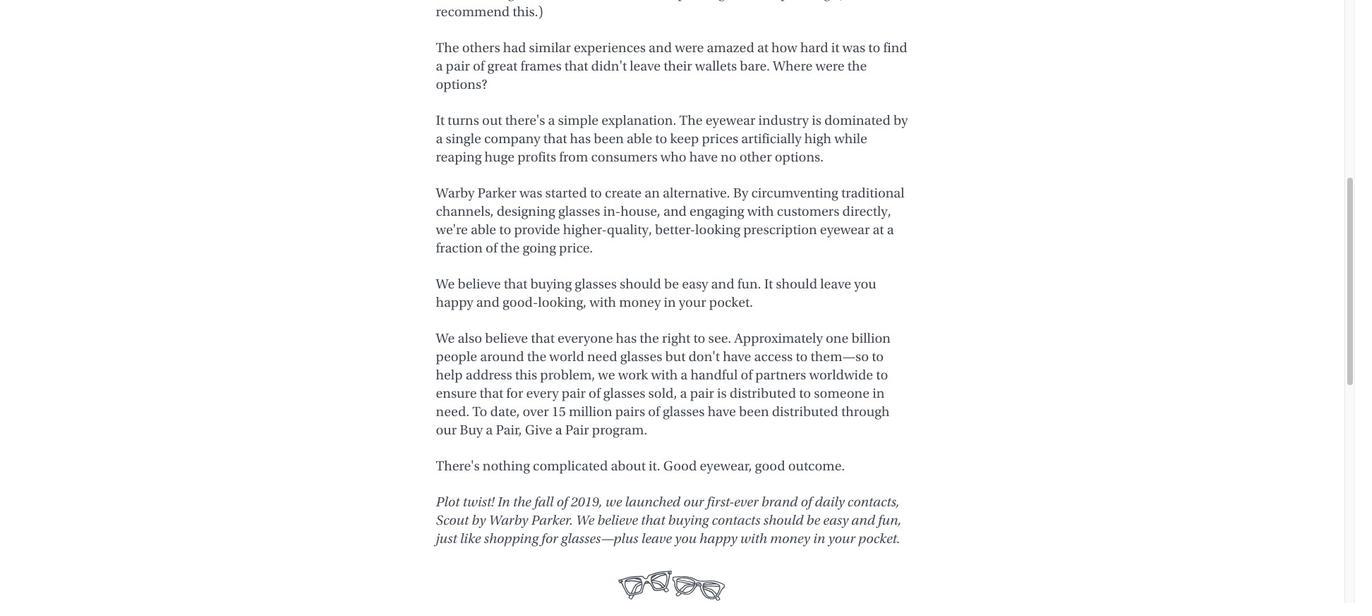 Task type: locate. For each thing, give the bounding box(es) containing it.
pocket.
[[709, 294, 753, 311], [859, 531, 901, 547]]

1 horizontal spatial eyewear
[[820, 222, 870, 238]]

your down the daily
[[828, 531, 856, 547]]

1 vertical spatial believe
[[485, 330, 528, 347]]

0 vertical spatial money
[[619, 294, 661, 311]]

date,
[[490, 404, 520, 420]]

1 vertical spatial able
[[471, 222, 496, 238]]

of right fall
[[557, 494, 568, 510]]

1 horizontal spatial it
[[764, 276, 773, 292]]

be inside plot twist! in the fall of 2019, we launched our first-ever brand of daily contacts, scout by warby parker. we believe that buying contacts should be easy and fun, just like shopping for glasses—plus leave you happy with money in your pocket.
[[807, 513, 820, 529]]

problem,
[[540, 367, 595, 383]]

1 vertical spatial is
[[717, 385, 727, 402]]

traditional
[[842, 185, 905, 201]]

we down need
[[598, 367, 615, 383]]

0 horizontal spatial was
[[520, 185, 543, 201]]

pair down problem,
[[562, 385, 586, 402]]

0 horizontal spatial is
[[717, 385, 727, 402]]

the up keep
[[680, 112, 703, 128]]

1 vertical spatial it
[[764, 276, 773, 292]]

and down contacts,
[[852, 513, 875, 529]]

the
[[848, 58, 867, 74], [500, 240, 520, 256], [640, 330, 659, 347], [527, 349, 547, 365], [513, 494, 531, 510]]

it left turns
[[436, 112, 445, 128]]

that up profits
[[544, 131, 567, 147]]

0 vertical spatial distributed
[[730, 385, 796, 402]]

at up bare.
[[757, 40, 769, 56]]

a down 15
[[555, 422, 562, 438]]

from
[[559, 149, 588, 165]]

million
[[569, 404, 613, 420]]

0 vertical spatial the
[[436, 40, 459, 56]]

0 vertical spatial buying
[[530, 276, 572, 292]]

1 vertical spatial our
[[684, 494, 704, 510]]

pair up the options?
[[446, 58, 470, 74]]

good
[[755, 458, 785, 474]]

0 horizontal spatial you
[[675, 531, 697, 547]]

and up their
[[649, 40, 672, 56]]

should right fun.
[[776, 276, 818, 292]]

1 horizontal spatial was
[[843, 40, 866, 56]]

been up 'consumers'
[[594, 131, 624, 147]]

0 vertical spatial in
[[664, 294, 676, 311]]

a down directly,
[[887, 222, 894, 238]]

0 vertical spatial our
[[436, 422, 457, 438]]

of right the handful
[[741, 367, 753, 383]]

should inside plot twist! in the fall of 2019, we launched our first-ever brand of daily contacts, scout by warby parker. we believe that buying contacts should be easy and fun, just like shopping for glasses—plus leave you happy with money in your pocket.
[[764, 513, 804, 529]]

approximately
[[735, 330, 823, 347]]

1 vertical spatial has
[[616, 330, 637, 347]]

pair down the handful
[[690, 385, 714, 402]]

high
[[805, 131, 832, 147]]

0 horizontal spatial by
[[472, 513, 486, 529]]

1 horizontal spatial warby
[[489, 513, 528, 529]]

is
[[812, 112, 822, 128], [717, 385, 727, 402]]

our inside we also believe that everyone has the right to see. approximately one billion people around the world need glasses but don't have access to them—so to help address this problem, we work with a handful of partners worldwide to ensure that for every pair of glasses sold, a pair is distributed to someone in need. to date, over 15 million pairs of glasses have been distributed through our buy a pair, give a pair program.
[[436, 422, 457, 438]]

easy left fun.
[[682, 276, 708, 292]]

engaging
[[690, 203, 745, 220]]

0 vertical spatial were
[[675, 40, 704, 56]]

our down need.
[[436, 422, 457, 438]]

of left the daily
[[801, 494, 812, 510]]

that
[[565, 58, 588, 74], [544, 131, 567, 147], [504, 276, 528, 292], [531, 330, 555, 347], [480, 385, 504, 402], [641, 513, 665, 529]]

0 vertical spatial easy
[[682, 276, 708, 292]]

leave inside the others had similar experiences and were amazed at how hard it was to find a pair of great frames that didn't leave their wallets bare. where were the options?
[[630, 58, 661, 74]]

0 horizontal spatial happy
[[436, 294, 474, 311]]

that down address at the left bottom
[[480, 385, 504, 402]]

a right there's
[[548, 112, 555, 128]]

1 horizontal spatial by
[[894, 112, 908, 128]]

we down fraction
[[436, 276, 455, 292]]

1 vertical spatial the
[[680, 112, 703, 128]]

0 horizontal spatial eyewear
[[706, 112, 756, 128]]

with up sold,
[[651, 367, 678, 383]]

it right fun.
[[764, 276, 773, 292]]

1 vertical spatial at
[[873, 222, 884, 238]]

0 vertical spatial have
[[690, 149, 718, 165]]

for
[[506, 385, 523, 402], [542, 531, 558, 547]]

1 horizontal spatial our
[[684, 494, 704, 510]]

buying up looking,
[[530, 276, 572, 292]]

been
[[594, 131, 624, 147], [739, 404, 769, 420]]

1 horizontal spatial in
[[813, 531, 825, 547]]

glasses inside the we believe that buying glasses should be easy and fun. it should leave you happy and good-looking, with money in your pocket.
[[575, 276, 617, 292]]

that inside the we believe that buying glasses should be easy and fun. it should leave you happy and good-looking, with money in your pocket.
[[504, 276, 528, 292]]

is down the handful
[[717, 385, 727, 402]]

easy inside the we believe that buying glasses should be easy and fun. it should leave you happy and good-looking, with money in your pocket.
[[682, 276, 708, 292]]

1 vertical spatial warby
[[489, 513, 528, 529]]

world
[[550, 349, 584, 365]]

keep
[[670, 131, 699, 147]]

0 horizontal spatial money
[[619, 294, 661, 311]]

explanation.
[[602, 112, 677, 128]]

1 vertical spatial we
[[436, 330, 455, 347]]

it.
[[649, 458, 661, 474]]

have
[[690, 149, 718, 165], [723, 349, 751, 365], [708, 404, 736, 420]]

the others had similar experiences and were amazed at how hard it was to find a pair of great frames that didn't leave their wallets bare. where were the options?
[[436, 40, 908, 92]]

0 vertical spatial we
[[436, 276, 455, 292]]

0 vertical spatial believe
[[458, 276, 501, 292]]

leave up one
[[820, 276, 852, 292]]

one
[[826, 330, 849, 347]]

able inside warby parker was started to create an alternative. by circumventing traditional channels, designing glasses in-house, and engaging with customers directly, we're able to provide higher-quality, better-looking prescription eyewear at a fraction of the going price.
[[471, 222, 496, 238]]

pair,
[[496, 422, 522, 438]]

0 horizontal spatial pocket.
[[709, 294, 753, 311]]

we inside plot twist! in the fall of 2019, we launched our first-ever brand of daily contacts, scout by warby parker. we believe that buying contacts should be easy and fun, just like shopping for glasses—plus leave you happy with money in your pocket.
[[606, 494, 622, 510]]

pair inside the others had similar experiences and were amazed at how hard it was to find a pair of great frames that didn't leave their wallets bare. where were the options?
[[446, 58, 470, 74]]

create
[[605, 185, 642, 201]]

happy inside plot twist! in the fall of 2019, we launched our first-ever brand of daily contacts, scout by warby parker. we believe that buying contacts should be easy and fun, just like shopping for glasses—plus leave you happy with money in your pocket.
[[700, 531, 737, 547]]

of up the million
[[589, 385, 601, 402]]

glasses up higher-
[[558, 203, 601, 220]]

2 vertical spatial we
[[576, 513, 594, 529]]

believe inside we also believe that everyone has the right to see. approximately one billion people around the world need glasses but don't have access to them—so to help address this problem, we work with a handful of partners worldwide to ensure that for every pair of glasses sold, a pair is distributed to someone in need. to date, over 15 million pairs of glasses have been distributed through our buy a pair, give a pair program.
[[485, 330, 528, 347]]

our left first-
[[684, 494, 704, 510]]

0 horizontal spatial has
[[570, 131, 591, 147]]

the inside the others had similar experiences and were amazed at how hard it was to find a pair of great frames that didn't leave their wallets bare. where were the options?
[[848, 58, 867, 74]]

easy inside plot twist! in the fall of 2019, we launched our first-ever brand of daily contacts, scout by warby parker. we believe that buying contacts should be easy and fun, just like shopping for glasses—plus leave you happy with money in your pocket.
[[823, 513, 849, 529]]

we inside we also believe that everyone has the right to see. approximately one billion people around the world need glasses but don't have access to them—so to help address this problem, we work with a handful of partners worldwide to ensure that for every pair of glasses sold, a pair is distributed to someone in need. to date, over 15 million pairs of glasses have been distributed through our buy a pair, give a pair program.
[[598, 367, 615, 383]]

two pairs of glasses folded side by side in illustrated style image
[[615, 566, 730, 604]]

looking,
[[538, 294, 587, 311]]

we
[[598, 367, 615, 383], [606, 494, 622, 510]]

have down see.
[[723, 349, 751, 365]]

0 vertical spatial you
[[854, 276, 877, 292]]

1 horizontal spatial at
[[873, 222, 884, 238]]

no
[[721, 149, 737, 165]]

able down explanation.
[[627, 131, 653, 147]]

that up world
[[531, 330, 555, 347]]

it inside the we believe that buying glasses should be easy and fun. it should leave you happy and good-looking, with money in your pocket.
[[764, 276, 773, 292]]

be down better- at the top of the page
[[664, 276, 679, 292]]

with inside plot twist! in the fall of 2019, we launched our first-ever brand of daily contacts, scout by warby parker. we believe that buying contacts should be easy and fun, just like shopping for glasses—plus leave you happy with money in your pocket.
[[740, 531, 767, 547]]

in
[[664, 294, 676, 311], [873, 385, 885, 402], [813, 531, 825, 547]]

a right buy
[[486, 422, 493, 438]]

leave
[[630, 58, 661, 74], [820, 276, 852, 292], [642, 531, 672, 547]]

0 vertical spatial able
[[627, 131, 653, 147]]

by inside plot twist! in the fall of 2019, we launched our first-ever brand of daily contacts, scout by warby parker. we believe that buying contacts should be easy and fun, just like shopping for glasses—plus leave you happy with money in your pocket.
[[472, 513, 486, 529]]

glasses up looking,
[[575, 276, 617, 292]]

1 vertical spatial be
[[807, 513, 820, 529]]

the
[[436, 40, 459, 56], [680, 112, 703, 128]]

wallets
[[695, 58, 737, 74]]

for inside we also believe that everyone has the right to see. approximately one billion people around the world need glasses but don't have access to them—so to help address this problem, we work with a handful of partners worldwide to ensure that for every pair of glasses sold, a pair is distributed to someone in need. to date, over 15 million pairs of glasses have been distributed through our buy a pair, give a pair program.
[[506, 385, 523, 402]]

by
[[733, 185, 749, 201]]

glasses up work
[[620, 349, 663, 365]]

0 vertical spatial pocket.
[[709, 294, 753, 311]]

0 vertical spatial we
[[598, 367, 615, 383]]

of right fraction
[[486, 240, 497, 256]]

1 horizontal spatial happy
[[700, 531, 737, 547]]

don't
[[689, 349, 720, 365]]

the up the this on the left bottom of the page
[[527, 349, 547, 365]]

your
[[679, 294, 707, 311], [828, 531, 856, 547]]

1 horizontal spatial pocket.
[[859, 531, 901, 547]]

designing
[[497, 203, 556, 220]]

should down brand at the right of page
[[764, 513, 804, 529]]

fall
[[534, 494, 554, 510]]

were up their
[[675, 40, 704, 56]]

15
[[552, 404, 566, 420]]

believe up around
[[485, 330, 528, 347]]

good
[[663, 458, 697, 474]]

0 horizontal spatial easy
[[682, 276, 708, 292]]

was inside warby parker was started to create an alternative. by circumventing traditional channels, designing glasses in-house, and engaging with customers directly, we're able to provide higher-quality, better-looking prescription eyewear at a fraction of the going price.
[[520, 185, 543, 201]]

1 vertical spatial money
[[770, 531, 810, 547]]

that down "similar"
[[565, 58, 588, 74]]

price.
[[559, 240, 593, 256]]

buying down first-
[[668, 513, 709, 529]]

is inside we also believe that everyone has the right to see. approximately one billion people around the world need glasses but don't have access to them—so to help address this problem, we work with a handful of partners worldwide to ensure that for every pair of glasses sold, a pair is distributed to someone in need. to date, over 15 million pairs of glasses have been distributed through our buy a pair, give a pair program.
[[717, 385, 727, 402]]

easy down the daily
[[823, 513, 849, 529]]

at down directly,
[[873, 222, 884, 238]]

eyewear down directly,
[[820, 222, 870, 238]]

have down prices at the right of page
[[690, 149, 718, 165]]

in up through
[[873, 385, 885, 402]]

1 horizontal spatial able
[[627, 131, 653, 147]]

huge
[[485, 149, 515, 165]]

1 horizontal spatial been
[[739, 404, 769, 420]]

and up better- at the top of the page
[[664, 203, 687, 220]]

with up prescription
[[747, 203, 774, 220]]

be down the daily
[[807, 513, 820, 529]]

was inside the others had similar experiences and were amazed at how hard it was to find a pair of great frames that didn't leave their wallets bare. where were the options?
[[843, 40, 866, 56]]

that down launched
[[641, 513, 665, 529]]

1 vertical spatial easy
[[823, 513, 849, 529]]

amazed
[[707, 40, 755, 56]]

0 vertical spatial your
[[679, 294, 707, 311]]

leave inside plot twist! in the fall of 2019, we launched our first-ever brand of daily contacts, scout by warby parker. we believe that buying contacts should be easy and fun, just like shopping for glasses—plus leave you happy with money in your pocket.
[[642, 531, 672, 547]]

for up date,
[[506, 385, 523, 402]]

we down 2019,
[[576, 513, 594, 529]]

by down twist!
[[472, 513, 486, 529]]

contacts,
[[848, 494, 900, 510]]

0 horizontal spatial it
[[436, 112, 445, 128]]

it turns out there's a simple explanation. the eyewear industry is dominated by a single company that has been able to keep prices artificially high while reaping huge profits from consumers who have no other options.
[[436, 112, 908, 165]]

2 vertical spatial in
[[813, 531, 825, 547]]

have inside it turns out there's a simple explanation. the eyewear industry is dominated by a single company that has been able to keep prices artificially high while reaping huge profits from consumers who have no other options.
[[690, 149, 718, 165]]

in inside we also believe that everyone has the right to see. approximately one billion people around the world need glasses but don't have access to them—so to help address this problem, we work with a handful of partners worldwide to ensure that for every pair of glasses sold, a pair is distributed to someone in need. to date, over 15 million pairs of glasses have been distributed through our buy a pair, give a pair program.
[[873, 385, 885, 402]]

1 vertical spatial happy
[[700, 531, 737, 547]]

you up billion
[[854, 276, 877, 292]]

we up people
[[436, 330, 455, 347]]

0 horizontal spatial buying
[[530, 276, 572, 292]]

be
[[664, 276, 679, 292], [807, 513, 820, 529]]

we inside plot twist! in the fall of 2019, we launched our first-ever brand of daily contacts, scout by warby parker. we believe that buying contacts should be easy and fun, just like shopping for glasses—plus leave you happy with money in your pocket.
[[576, 513, 594, 529]]

the up dominated on the top right
[[848, 58, 867, 74]]

frames
[[521, 58, 562, 74]]

the inside plot twist! in the fall of 2019, we launched our first-ever brand of daily contacts, scout by warby parker. we believe that buying contacts should be easy and fun, just like shopping for glasses—plus leave you happy with money in your pocket.
[[513, 494, 531, 510]]

0 horizontal spatial pair
[[446, 58, 470, 74]]

has down simple
[[570, 131, 591, 147]]

1 vertical spatial you
[[675, 531, 697, 547]]

was up the designing at the left
[[520, 185, 543, 201]]

1 horizontal spatial money
[[770, 531, 810, 547]]

at
[[757, 40, 769, 56], [873, 222, 884, 238]]

leave inside the we believe that buying glasses should be easy and fun. it should leave you happy and good-looking, with money in your pocket.
[[820, 276, 852, 292]]

were down it
[[816, 58, 845, 74]]

buying
[[530, 276, 572, 292], [668, 513, 709, 529]]

1 horizontal spatial has
[[616, 330, 637, 347]]

the inside warby parker was started to create an alternative. by circumventing traditional channels, designing glasses in-house, and engaging with customers directly, we're able to provide higher-quality, better-looking prescription eyewear at a fraction of the going price.
[[500, 240, 520, 256]]

1 horizontal spatial buying
[[668, 513, 709, 529]]

buy
[[460, 422, 483, 438]]

the left the going
[[500, 240, 520, 256]]

with up everyone
[[590, 294, 616, 311]]

is up high
[[812, 112, 822, 128]]

we inside the we believe that buying glasses should be easy and fun. it should leave you happy and good-looking, with money in your pocket.
[[436, 276, 455, 292]]

believe inside plot twist! in the fall of 2019, we launched our first-ever brand of daily contacts, scout by warby parker. we believe that buying contacts should be easy and fun, just like shopping for glasses—plus leave you happy with money in your pocket.
[[597, 513, 638, 529]]

2 horizontal spatial in
[[873, 385, 885, 402]]

it
[[832, 40, 840, 56]]

1 horizontal spatial is
[[812, 112, 822, 128]]

0 vertical spatial happy
[[436, 294, 474, 311]]

where
[[773, 58, 813, 74]]

have down the handful
[[708, 404, 736, 420]]

to
[[869, 40, 881, 56], [655, 131, 667, 147], [590, 185, 602, 201], [499, 222, 511, 238], [694, 330, 706, 347], [796, 349, 808, 365], [872, 349, 884, 365], [876, 367, 888, 383], [799, 385, 811, 402]]

pocket. down fun.
[[709, 294, 753, 311]]

2 vertical spatial leave
[[642, 531, 672, 547]]

we right 2019,
[[606, 494, 622, 510]]

distributed down the partners
[[730, 385, 796, 402]]

0 vertical spatial leave
[[630, 58, 661, 74]]

0 vertical spatial been
[[594, 131, 624, 147]]

by right dominated on the top right
[[894, 112, 908, 128]]

turns
[[448, 112, 479, 128]]

1 vertical spatial buying
[[668, 513, 709, 529]]

1 vertical spatial leave
[[820, 276, 852, 292]]

happy down contacts
[[700, 531, 737, 547]]

has up need
[[616, 330, 637, 347]]

in down the daily
[[813, 531, 825, 547]]

able inside it turns out there's a simple explanation. the eyewear industry is dominated by a single company that has been able to keep prices artificially high while reaping huge profits from consumers who have no other options.
[[627, 131, 653, 147]]

good-
[[503, 294, 538, 311]]

and
[[649, 40, 672, 56], [664, 203, 687, 220], [711, 276, 735, 292], [476, 294, 500, 311], [852, 513, 875, 529]]

1 horizontal spatial easy
[[823, 513, 849, 529]]

1 vertical spatial for
[[542, 531, 558, 547]]

0 horizontal spatial the
[[436, 40, 459, 56]]

the right in
[[513, 494, 531, 510]]

for down "parker."
[[542, 531, 558, 547]]

of
[[473, 58, 485, 74], [486, 240, 497, 256], [741, 367, 753, 383], [589, 385, 601, 402], [648, 404, 660, 420], [557, 494, 568, 510], [801, 494, 812, 510]]

0 vertical spatial has
[[570, 131, 591, 147]]

first-
[[707, 494, 734, 510]]

be inside the we believe that buying glasses should be easy and fun. it should leave you happy and good-looking, with money in your pocket.
[[664, 276, 679, 292]]

we for we also believe that everyone has the right to see. approximately one billion people around the world need glasses but don't have access to them—so to help address this problem, we work with a handful of partners worldwide to ensure that for every pair of glasses sold, a pair is distributed to someone in need. to date, over 15 million pairs of glasses have been distributed through our buy a pair, give a pair program.
[[436, 330, 455, 347]]

2 vertical spatial believe
[[597, 513, 638, 529]]

of inside the others had similar experiences and were amazed at how hard it was to find a pair of great frames that didn't leave their wallets bare. where were the options?
[[473, 58, 485, 74]]

0 horizontal spatial in
[[664, 294, 676, 311]]

1 vertical spatial was
[[520, 185, 543, 201]]

pair
[[446, 58, 470, 74], [562, 385, 586, 402], [690, 385, 714, 402]]

there's nothing complicated about it. good eyewear, good outcome.
[[436, 458, 845, 474]]

1 horizontal spatial be
[[807, 513, 820, 529]]

0 horizontal spatial be
[[664, 276, 679, 292]]

fun,
[[878, 513, 902, 529]]

pocket. down fun,
[[859, 531, 901, 547]]

the left others
[[436, 40, 459, 56]]

1 vertical spatial in
[[873, 385, 885, 402]]

warby up channels,
[[436, 185, 475, 201]]

1 vertical spatial your
[[828, 531, 856, 547]]

a up the options?
[[436, 58, 443, 74]]

fun.
[[738, 276, 761, 292]]

by
[[894, 112, 908, 128], [472, 513, 486, 529]]

there's
[[505, 112, 545, 128]]

we inside we also believe that everyone has the right to see. approximately one billion people around the world need glasses but don't have access to them—so to help address this problem, we work with a handful of partners worldwide to ensure that for every pair of glasses sold, a pair is distributed to someone in need. to date, over 15 million pairs of glasses have been distributed through our buy a pair, give a pair program.
[[436, 330, 455, 347]]

with
[[747, 203, 774, 220], [590, 294, 616, 311], [651, 367, 678, 383], [740, 531, 767, 547]]

we for we believe that buying glasses should be easy and fun. it should leave you happy and good-looking, with money in your pocket.
[[436, 276, 455, 292]]

warby up the shopping
[[489, 513, 528, 529]]

been down the partners
[[739, 404, 769, 420]]

believe up glasses—plus
[[597, 513, 638, 529]]

eyewear,
[[700, 458, 752, 474]]

0 horizontal spatial our
[[436, 422, 457, 438]]

fraction
[[436, 240, 483, 256]]

1 horizontal spatial for
[[542, 531, 558, 547]]

0 vertical spatial is
[[812, 112, 822, 128]]

brand
[[762, 494, 798, 510]]

shopping
[[484, 531, 539, 547]]

believe down fraction
[[458, 276, 501, 292]]

warby inside warby parker was started to create an alternative. by circumventing traditional channels, designing glasses in-house, and engaging with customers directly, we're able to provide higher-quality, better-looking prescription eyewear at a fraction of the going price.
[[436, 185, 475, 201]]

access
[[754, 349, 793, 365]]

and inside the others had similar experiences and were amazed at how hard it was to find a pair of great frames that didn't leave their wallets bare. where were the options?
[[649, 40, 672, 56]]

1 vertical spatial distributed
[[772, 404, 839, 420]]

a inside the others had similar experiences and were amazed at how hard it was to find a pair of great frames that didn't leave their wallets bare. where were the options?
[[436, 58, 443, 74]]

provide
[[514, 222, 560, 238]]

directly,
[[843, 203, 891, 220]]

of down others
[[473, 58, 485, 74]]

1 horizontal spatial the
[[680, 112, 703, 128]]

a right sold,
[[680, 385, 687, 402]]

been inside we also believe that everyone has the right to see. approximately one billion people around the world need glasses but don't have access to them—so to help address this problem, we work with a handful of partners worldwide to ensure that for every pair of glasses sold, a pair is distributed to someone in need. to date, over 15 million pairs of glasses have been distributed through our buy a pair, give a pair program.
[[739, 404, 769, 420]]

for inside plot twist! in the fall of 2019, we launched our first-ever brand of daily contacts, scout by warby parker. we believe that buying contacts should be easy and fun, just like shopping for glasses—plus leave you happy with money in your pocket.
[[542, 531, 558, 547]]

that up good-
[[504, 276, 528, 292]]

1 vertical spatial by
[[472, 513, 486, 529]]

industry
[[759, 112, 809, 128]]

0 vertical spatial be
[[664, 276, 679, 292]]

over
[[523, 404, 549, 420]]

0 horizontal spatial able
[[471, 222, 496, 238]]

simple
[[558, 112, 599, 128]]

buying inside plot twist! in the fall of 2019, we launched our first-ever brand of daily contacts, scout by warby parker. we believe that buying contacts should be easy and fun, just like shopping for glasses—plus leave you happy with money in your pocket.
[[668, 513, 709, 529]]

0 vertical spatial at
[[757, 40, 769, 56]]

were
[[675, 40, 704, 56], [816, 58, 845, 74]]

with down contacts
[[740, 531, 767, 547]]

1 horizontal spatial your
[[828, 531, 856, 547]]

in inside plot twist! in the fall of 2019, we launched our first-ever brand of daily contacts, scout by warby parker. we believe that buying contacts should be easy and fun, just like shopping for glasses—plus leave you happy with money in your pocket.
[[813, 531, 825, 547]]

options.
[[775, 149, 824, 165]]

leave left their
[[630, 58, 661, 74]]

dominated
[[825, 112, 891, 128]]

1 horizontal spatial were
[[816, 58, 845, 74]]

plot twist! in the fall of 2019, we launched our first-ever brand of daily contacts, scout by warby parker. we believe that buying contacts should be easy and fun, just like shopping for glasses—plus leave you happy with money in your pocket.
[[436, 494, 902, 547]]

leave down launched
[[642, 531, 672, 547]]

0 vertical spatial for
[[506, 385, 523, 402]]

glasses up the pairs
[[604, 385, 646, 402]]

your up right
[[679, 294, 707, 311]]

0 horizontal spatial your
[[679, 294, 707, 311]]

the left right
[[640, 330, 659, 347]]

1 vertical spatial pocket.
[[859, 531, 901, 547]]

in up right
[[664, 294, 676, 311]]



Task type: vqa. For each thing, say whether or not it's contained in the screenshot.
Concerns
no



Task type: describe. For each thing, give the bounding box(es) containing it.
to inside it turns out there's a simple explanation. the eyewear industry is dominated by a single company that has been able to keep prices artificially high while reaping huge profits from consumers who have no other options.
[[655, 131, 667, 147]]

glasses inside warby parker was started to create an alternative. by circumventing traditional channels, designing glasses in-house, and engaging with customers directly, we're able to provide higher-quality, better-looking prescription eyewear at a fraction of the going price.
[[558, 203, 601, 220]]

1 vertical spatial have
[[723, 349, 751, 365]]

1 horizontal spatial pair
[[562, 385, 586, 402]]

worldwide
[[809, 367, 873, 383]]

like
[[460, 531, 481, 547]]

give
[[525, 422, 553, 438]]

2 horizontal spatial pair
[[690, 385, 714, 402]]

had
[[503, 40, 526, 56]]

by inside it turns out there's a simple explanation. the eyewear industry is dominated by a single company that has been able to keep prices artificially high while reaping huge profits from consumers who have no other options.
[[894, 112, 908, 128]]

while
[[835, 131, 868, 147]]

money inside plot twist! in the fall of 2019, we launched our first-ever brand of daily contacts, scout by warby parker. we believe that buying contacts should be easy and fun, just like shopping for glasses—plus leave you happy with money in your pocket.
[[770, 531, 810, 547]]

a inside warby parker was started to create an alternative. by circumventing traditional channels, designing glasses in-house, and engaging with customers directly, we're able to provide higher-quality, better-looking prescription eyewear at a fraction of the going price.
[[887, 222, 894, 238]]

outcome.
[[788, 458, 845, 474]]

of down sold,
[[648, 404, 660, 420]]

you inside the we believe that buying glasses should be easy and fun. it should leave you happy and good-looking, with money in your pocket.
[[854, 276, 877, 292]]

your inside plot twist! in the fall of 2019, we launched our first-ever brand of daily contacts, scout by warby parker. we believe that buying contacts should be easy and fun, just like shopping for glasses—plus leave you happy with money in your pocket.
[[828, 531, 856, 547]]

money inside the we believe that buying glasses should be easy and fun. it should leave you happy and good-looking, with money in your pocket.
[[619, 294, 661, 311]]

been inside it turns out there's a simple explanation. the eyewear industry is dominated by a single company that has been able to keep prices artificially high while reaping huge profits from consumers who have no other options.
[[594, 131, 624, 147]]

and left good-
[[476, 294, 500, 311]]

going
[[523, 240, 556, 256]]

plot
[[436, 494, 460, 510]]

that inside plot twist! in the fall of 2019, we launched our first-ever brand of daily contacts, scout by warby parker. we believe that buying contacts should be easy and fun, just like shopping for glasses—plus leave you happy with money in your pocket.
[[641, 513, 665, 529]]

a left single
[[436, 131, 443, 147]]

find
[[884, 40, 908, 56]]

scout
[[436, 513, 469, 529]]

similar
[[529, 40, 571, 56]]

launched
[[625, 494, 681, 510]]

in
[[498, 494, 510, 510]]

1 vertical spatial were
[[816, 58, 845, 74]]

pocket. inside the we believe that buying glasses should be easy and fun. it should leave you happy and good-looking, with money in your pocket.
[[709, 294, 753, 311]]

is inside it turns out there's a simple explanation. the eyewear industry is dominated by a single company that has been able to keep prices artificially high while reaping huge profits from consumers who have no other options.
[[812, 112, 822, 128]]

how
[[772, 40, 798, 56]]

the inside it turns out there's a simple explanation. the eyewear industry is dominated by a single company that has been able to keep prices artificially high while reaping huge profits from consumers who have no other options.
[[680, 112, 703, 128]]

a down but
[[681, 367, 688, 383]]

at inside warby parker was started to create an alternative. by circumventing traditional channels, designing glasses in-house, and engaging with customers directly, we're able to provide higher-quality, better-looking prescription eyewear at a fraction of the going price.
[[873, 222, 884, 238]]

quality,
[[607, 222, 652, 238]]

sold,
[[649, 385, 677, 402]]

about
[[611, 458, 646, 474]]

twist!
[[463, 494, 495, 510]]

profits
[[518, 149, 556, 165]]

the inside the others had similar experiences and were amazed at how hard it was to find a pair of great frames that didn't leave their wallets bare. where were the options?
[[436, 40, 459, 56]]

didn't
[[591, 58, 627, 74]]

that inside it turns out there's a simple explanation. the eyewear industry is dominated by a single company that has been able to keep prices artificially high while reaping huge profits from consumers who have no other options.
[[544, 131, 567, 147]]

our inside plot twist! in the fall of 2019, we launched our first-ever brand of daily contacts, scout by warby parker. we believe that buying contacts should be easy and fun, just like shopping for glasses—plus leave you happy with money in your pocket.
[[684, 494, 704, 510]]

that inside the others had similar experiences and were amazed at how hard it was to find a pair of great frames that didn't leave their wallets bare. where were the options?
[[565, 58, 588, 74]]

we also believe that everyone has the right to see. approximately one billion people around the world need glasses but don't have access to them—so to help address this problem, we work with a handful of partners worldwide to ensure that for every pair of glasses sold, a pair is distributed to someone in need. to date, over 15 million pairs of glasses have been distributed through our buy a pair, give a pair program.
[[436, 330, 891, 438]]

others
[[462, 40, 500, 56]]

eyewear inside it turns out there's a simple explanation. the eyewear industry is dominated by a single company that has been able to keep prices artificially high while reaping huge profits from consumers who have no other options.
[[706, 112, 756, 128]]

pocket. inside plot twist! in the fall of 2019, we launched our first-ever brand of daily contacts, scout by warby parker. we believe that buying contacts should be easy and fun, just like shopping for glasses—plus leave you happy with money in your pocket.
[[859, 531, 901, 547]]

who
[[661, 149, 687, 165]]

out
[[482, 112, 502, 128]]

and inside plot twist! in the fall of 2019, we launched our first-ever brand of daily contacts, scout by warby parker. we believe that buying contacts should be easy and fun, just like shopping for glasses—plus leave you happy with money in your pocket.
[[852, 513, 875, 529]]

to
[[473, 404, 487, 420]]

at inside the others had similar experiences and were amazed at how hard it was to find a pair of great frames that didn't leave their wallets bare. where were the options?
[[757, 40, 769, 56]]

this
[[515, 367, 537, 383]]

their
[[664, 58, 692, 74]]

warby parker was started to create an alternative. by circumventing traditional channels, designing glasses in-house, and engaging with customers directly, we're able to provide higher-quality, better-looking prescription eyewear at a fraction of the going price.
[[436, 185, 905, 256]]

but
[[665, 349, 686, 365]]

has inside it turns out there's a simple explanation. the eyewear industry is dominated by a single company that has been able to keep prices artificially high while reaping huge profits from consumers who have no other options.
[[570, 131, 591, 147]]

and left fun.
[[711, 276, 735, 292]]

hard
[[801, 40, 829, 56]]

it inside it turns out there's a simple explanation. the eyewear industry is dominated by a single company that has been able to keep prices artificially high while reaping huge profits from consumers who have no other options.
[[436, 112, 445, 128]]

started
[[545, 185, 587, 201]]

people
[[436, 349, 477, 365]]

with inside the we believe that buying glasses should be easy and fun. it should leave you happy and good-looking, with money in your pocket.
[[590, 294, 616, 311]]

partners
[[756, 367, 806, 383]]

channels,
[[436, 203, 494, 220]]

we're
[[436, 222, 468, 238]]

everyone
[[558, 330, 613, 347]]

customers
[[777, 203, 840, 220]]

there's
[[436, 458, 480, 474]]

consumers
[[591, 149, 658, 165]]

eyewear inside warby parker was started to create an alternative. by circumventing traditional channels, designing glasses in-house, and engaging with customers directly, we're able to provide higher-quality, better-looking prescription eyewear at a fraction of the going price.
[[820, 222, 870, 238]]

company
[[484, 131, 541, 147]]

address
[[466, 367, 512, 383]]

an
[[645, 185, 660, 201]]

billion
[[852, 330, 891, 347]]

2 vertical spatial have
[[708, 404, 736, 420]]

pairs
[[615, 404, 645, 420]]

prices
[[702, 131, 739, 147]]

should down "quality,"
[[620, 276, 661, 292]]

of inside warby parker was started to create an alternative. by circumventing traditional channels, designing glasses in-house, and engaging with customers directly, we're able to provide higher-quality, better-looking prescription eyewear at a fraction of the going price.
[[486, 240, 497, 256]]

in inside the we believe that buying glasses should be easy and fun. it should leave you happy and good-looking, with money in your pocket.
[[664, 294, 676, 311]]

right
[[662, 330, 691, 347]]

help
[[436, 367, 463, 383]]

your inside the we believe that buying glasses should be easy and fun. it should leave you happy and good-looking, with money in your pocket.
[[679, 294, 707, 311]]

every
[[526, 385, 559, 402]]

warby inside plot twist! in the fall of 2019, we launched our first-ever brand of daily contacts, scout by warby parker. we believe that buying contacts should be easy and fun, just like shopping for glasses—plus leave you happy with money in your pocket.
[[489, 513, 528, 529]]

pair
[[565, 422, 589, 438]]

need
[[587, 349, 618, 365]]

glasses down sold,
[[663, 404, 705, 420]]

handful
[[691, 367, 738, 383]]

happy inside the we believe that buying glasses should be easy and fun. it should leave you happy and good-looking, with money in your pocket.
[[436, 294, 474, 311]]

believe inside the we believe that buying glasses should be easy and fun. it should leave you happy and good-looking, with money in your pocket.
[[458, 276, 501, 292]]

to inside the others had similar experiences and were amazed at how hard it was to find a pair of great frames that didn't leave their wallets bare. where were the options?
[[869, 40, 881, 56]]

looking
[[696, 222, 741, 238]]

you inside plot twist! in the fall of 2019, we launched our first-ever brand of daily contacts, scout by warby parker. we believe that buying contacts should be easy and fun, just like shopping for glasses—plus leave you happy with money in your pocket.
[[675, 531, 697, 547]]

single
[[446, 131, 481, 147]]

also
[[458, 330, 482, 347]]

nothing
[[483, 458, 530, 474]]

through
[[842, 404, 890, 420]]

with inside we also believe that everyone has the right to see. approximately one billion people around the world need glasses but don't have access to them—so to help address this problem, we work with a handful of partners worldwide to ensure that for every pair of glasses sold, a pair is distributed to someone in need. to date, over 15 million pairs of glasses have been distributed through our buy a pair, give a pair program.
[[651, 367, 678, 383]]

alternative.
[[663, 185, 730, 201]]

circumventing
[[751, 185, 839, 201]]

and inside warby parker was started to create an alternative. by circumventing traditional channels, designing glasses in-house, and engaging with customers directly, we're able to provide higher-quality, better-looking prescription eyewear at a fraction of the going price.
[[664, 203, 687, 220]]

great
[[488, 58, 518, 74]]

with inside warby parker was started to create an alternative. by circumventing traditional channels, designing glasses in-house, and engaging with customers directly, we're able to provide higher-quality, better-looking prescription eyewear at a fraction of the going price.
[[747, 203, 774, 220]]

options?
[[436, 76, 488, 92]]

contacts
[[712, 513, 761, 529]]

work
[[618, 367, 648, 383]]

need.
[[436, 404, 470, 420]]

in-
[[603, 203, 621, 220]]

reaping
[[436, 149, 482, 165]]

has inside we also believe that everyone has the right to see. approximately one billion people around the world need glasses but don't have access to them—so to help address this problem, we work with a handful of partners worldwide to ensure that for every pair of glasses sold, a pair is distributed to someone in need. to date, over 15 million pairs of glasses have been distributed through our buy a pair, give a pair program.
[[616, 330, 637, 347]]

buying inside the we believe that buying glasses should be easy and fun. it should leave you happy and good-looking, with money in your pocket.
[[530, 276, 572, 292]]

0 horizontal spatial were
[[675, 40, 704, 56]]



